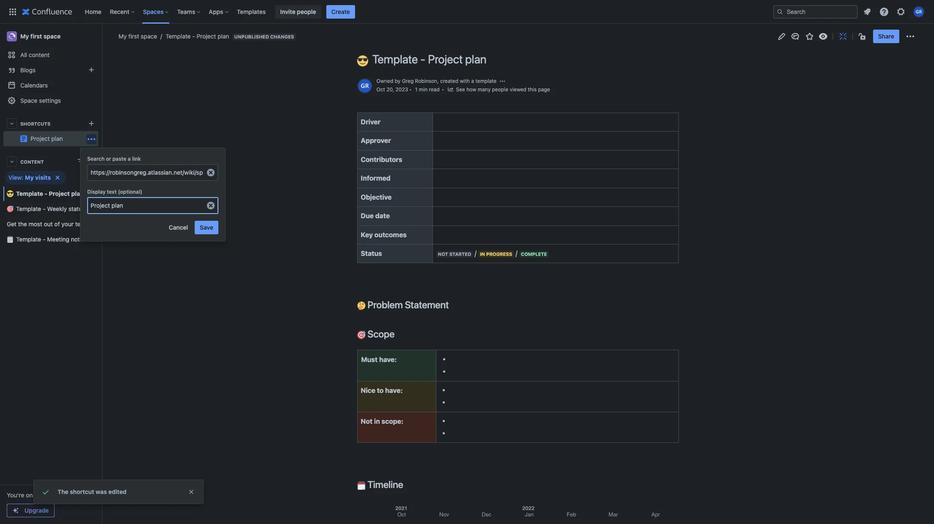 Task type: locate. For each thing, give the bounding box(es) containing it.
must have:
[[361, 356, 397, 364]]

template - project plan down teams popup button
[[166, 33, 229, 40]]

1 horizontal spatial template - project plan link
[[157, 32, 229, 41]]

paste
[[112, 156, 126, 162]]

a
[[128, 156, 131, 162]]

have: right must
[[379, 356, 397, 364]]

create a page image
[[86, 157, 97, 167]]

my
[[20, 33, 29, 40], [119, 33, 127, 40], [25, 174, 34, 181]]

visits
[[35, 174, 51, 181]]

template down most at the top left of the page
[[16, 236, 41, 243]]

:dart: image
[[7, 206, 14, 212], [357, 331, 365, 339], [357, 331, 365, 339]]

1 horizontal spatial my first space
[[119, 33, 157, 40]]

2 vertical spatial project
[[49, 190, 70, 197]]

search image
[[777, 8, 783, 15]]

you're
[[7, 492, 24, 499]]

search
[[87, 156, 105, 162]]

2023
[[396, 86, 408, 93]]

meeting
[[47, 236, 69, 243]]

1 vertical spatial template - project plan link
[[3, 186, 98, 201]]

content button
[[3, 154, 98, 169]]

invite
[[280, 8, 295, 15]]

:notepad_spiral: image
[[7, 236, 14, 243]]

0 vertical spatial in
[[480, 251, 485, 257]]

spaces button
[[140, 5, 172, 18]]

:sunglasses: image
[[7, 190, 14, 197]]

:dart: image
[[7, 206, 14, 212]]

scope:
[[382, 418, 403, 425]]

home
[[85, 8, 101, 15]]

project
[[197, 33, 216, 40], [428, 52, 463, 66], [49, 190, 70, 197]]

0 vertical spatial have:
[[379, 356, 397, 364]]

see how many people viewed this page button
[[448, 86, 550, 94]]

my first space down recent dropdown button
[[119, 33, 157, 40]]

apps button
[[206, 5, 232, 18]]

timeline
[[365, 479, 403, 490]]

template down teams
[[166, 33, 191, 40]]

template for template - weekly status report link
[[16, 205, 41, 212]]

confluence image
[[22, 7, 72, 17], [22, 7, 72, 17]]

how
[[467, 86, 476, 93]]

0 horizontal spatial project
[[49, 190, 70, 197]]

0 horizontal spatial template - project plan
[[16, 190, 84, 197]]

1 vertical spatial template - project plan
[[372, 52, 487, 66]]

first up all content
[[30, 33, 42, 40]]

1 horizontal spatial in
[[480, 251, 485, 257]]

first down recent dropdown button
[[128, 33, 139, 40]]

0 vertical spatial people
[[297, 8, 316, 15]]

/ right progress
[[516, 250, 518, 257]]

1
[[415, 86, 418, 93]]

appswitcher icon image
[[8, 7, 18, 17]]

-
[[192, 33, 195, 40], [420, 52, 425, 66], [45, 190, 47, 197], [43, 205, 46, 212], [43, 236, 46, 243]]

0 vertical spatial template - project plan link
[[157, 32, 229, 41]]

the
[[18, 221, 27, 228], [34, 492, 43, 499]]

template - project plan link up weekly
[[3, 186, 98, 201]]

invite people button
[[275, 5, 321, 18]]

1 horizontal spatial first
[[128, 33, 139, 40]]

space down spaces
[[141, 33, 157, 40]]

search or paste a link
[[87, 156, 141, 162]]

20,
[[387, 86, 394, 93]]

- for template - weekly status report link
[[43, 205, 46, 212]]

due date
[[361, 212, 390, 220]]

people right invite
[[297, 8, 316, 15]]

weekly
[[47, 205, 67, 212]]

template down view: my visits
[[16, 190, 43, 197]]

Display text (optional) field
[[88, 198, 206, 213]]

my first space link up the all content link
[[3, 28, 98, 45]]

global element
[[5, 0, 772, 23]]

plan
[[218, 33, 229, 40], [465, 52, 487, 66], [71, 190, 84, 197], [59, 492, 71, 499]]

space down report
[[90, 221, 107, 228]]

,
[[437, 78, 439, 84]]

have: right to
[[385, 387, 403, 395]]

people
[[297, 8, 316, 15], [492, 86, 508, 93]]

people right many
[[492, 86, 508, 93]]

my first space
[[20, 33, 61, 40], [119, 33, 157, 40]]

in left progress
[[480, 251, 485, 257]]

report
[[87, 205, 104, 212]]

0 horizontal spatial the
[[18, 221, 27, 228]]

0 horizontal spatial my first space
[[20, 33, 61, 40]]

outcomes
[[374, 231, 407, 239]]

driver
[[361, 118, 381, 126]]

get the most out of your team space
[[7, 221, 107, 228]]

(optional)
[[118, 189, 142, 195]]

owned by
[[376, 78, 402, 84]]

in
[[480, 251, 485, 257], [374, 418, 380, 425]]

problem statement
[[365, 299, 449, 311]]

space element
[[0, 0, 934, 524]]

problem
[[368, 299, 403, 311]]

link
[[132, 156, 141, 162]]

project up template - weekly status report
[[49, 190, 70, 197]]

2 horizontal spatial project
[[428, 52, 463, 66]]

help icon image
[[879, 7, 889, 17]]

- left weekly
[[43, 205, 46, 212]]

0 horizontal spatial space
[[44, 33, 61, 40]]

1 first from the left
[[30, 33, 42, 40]]

1 vertical spatial the
[[34, 492, 43, 499]]

1 vertical spatial in
[[374, 418, 380, 425]]

cancel button
[[164, 221, 193, 234]]

:calendar_spiral: image
[[357, 482, 365, 490], [357, 482, 365, 490]]

template - project plan up template - weekly status report link
[[16, 190, 84, 197]]

1 vertical spatial people
[[492, 86, 508, 93]]

or
[[106, 156, 111, 162]]

project down apps
[[197, 33, 216, 40]]

view:
[[8, 174, 23, 181]]

the shortcut was edited alert
[[34, 480, 203, 504]]

template - project plan up ,
[[372, 52, 487, 66]]

clear link image
[[206, 167, 216, 178]]

project plan draggable item element
[[0, 0, 934, 524]]

many
[[478, 86, 491, 93]]

template - project plan image
[[20, 135, 27, 142]]

1 horizontal spatial template - project plan
[[166, 33, 229, 40]]

nice to have:
[[361, 387, 403, 395]]

approver
[[361, 137, 391, 145]]

1 my first space from the left
[[20, 33, 61, 40]]

create a blog image
[[86, 65, 97, 75]]

the right get
[[18, 221, 27, 228]]

space
[[44, 33, 61, 40], [141, 33, 157, 40], [90, 221, 107, 228]]

0 vertical spatial template - project plan
[[166, 33, 229, 40]]

1 vertical spatial project
[[428, 52, 463, 66]]

0 horizontal spatial first
[[30, 33, 42, 40]]

- for template - meeting notes link
[[43, 236, 46, 243]]

0 vertical spatial the
[[18, 221, 27, 228]]

:sunglasses: image
[[357, 55, 368, 66], [357, 55, 368, 66], [7, 190, 14, 197]]

banner containing home
[[0, 0, 934, 24]]

my first space link down recent dropdown button
[[119, 32, 157, 41]]

template - project plan link down teams popup button
[[157, 32, 229, 41]]

- for template - project plan link to the left
[[45, 190, 47, 197]]

0 horizontal spatial template - project plan link
[[3, 186, 98, 201]]

template up most at the top left of the page
[[16, 205, 41, 212]]

0 horizontal spatial /
[[475, 250, 477, 257]]

invite people
[[280, 8, 316, 15]]

the right on
[[34, 492, 43, 499]]

not started / in progress / complete
[[438, 250, 547, 257]]

team
[[75, 221, 89, 228]]

shortcuts
[[20, 121, 50, 126]]

your
[[61, 221, 74, 228]]

0 horizontal spatial in
[[374, 418, 380, 425]]

space up the all content link
[[44, 33, 61, 40]]

success image
[[41, 487, 51, 497]]

template up by
[[372, 52, 418, 66]]

not
[[438, 251, 448, 257]]

0 horizontal spatial people
[[297, 8, 316, 15]]

banner
[[0, 0, 934, 24]]

this
[[528, 86, 537, 93]]

shortcut
[[70, 488, 94, 496]]

in right not
[[374, 418, 380, 425]]

/ right started
[[475, 250, 477, 257]]

1 horizontal spatial people
[[492, 86, 508, 93]]

all content
[[20, 51, 50, 58]]

1 horizontal spatial /
[[516, 250, 518, 257]]

- down the visits
[[45, 190, 47, 197]]

my first space up 'content'
[[20, 33, 61, 40]]

template for template - project plan link to the left
[[16, 190, 43, 197]]

0 horizontal spatial my first space link
[[3, 28, 98, 45]]

premium image
[[12, 507, 19, 514]]

1 vertical spatial have:
[[385, 387, 403, 395]]

:thinking: image
[[357, 302, 365, 310], [357, 302, 365, 310]]

scope
[[365, 328, 395, 340]]

upgrade button
[[7, 505, 54, 517]]

:notepad_spiral: image
[[7, 236, 14, 243]]

viewed
[[510, 86, 527, 93]]

- left meeting
[[43, 236, 46, 243]]

save button
[[195, 221, 218, 234]]

1 horizontal spatial project
[[197, 33, 216, 40]]

all
[[20, 51, 27, 58]]

2 first from the left
[[128, 33, 139, 40]]

2 vertical spatial template - project plan
[[16, 190, 84, 197]]

project up , created
[[428, 52, 463, 66]]

calendars
[[20, 82, 48, 89]]

template - project plan inside space element
[[16, 190, 84, 197]]



Task type: describe. For each thing, give the bounding box(es) containing it.
1 / from the left
[[475, 250, 477, 257]]

you're on the free plan
[[7, 492, 71, 499]]

calendars link
[[3, 78, 98, 93]]

was
[[96, 488, 107, 496]]

1 horizontal spatial the
[[34, 492, 43, 499]]

2 horizontal spatial template - project plan
[[372, 52, 487, 66]]

shortcuts button
[[3, 116, 98, 131]]

templates
[[237, 8, 266, 15]]

the
[[58, 488, 68, 496]]

text
[[107, 189, 117, 195]]

template - weekly status report
[[16, 205, 104, 212]]

not in scope:
[[361, 418, 403, 425]]

Search or paste a link field
[[88, 165, 206, 180]]

1 horizontal spatial my first space link
[[119, 32, 157, 41]]

get
[[7, 221, 17, 228]]

objective
[[361, 193, 392, 201]]

informed
[[361, 174, 391, 182]]

content
[[29, 51, 50, 58]]

plan up the how
[[465, 52, 487, 66]]

key
[[361, 231, 373, 239]]

clear text image
[[206, 200, 216, 211]]

unpublished changes
[[234, 34, 294, 39]]

display text (optional)
[[87, 189, 142, 195]]

page
[[538, 86, 550, 93]]

my first space inside space element
[[20, 33, 61, 40]]

star image
[[804, 31, 815, 41]]

recent
[[110, 8, 129, 15]]

people inside invite people button
[[297, 8, 316, 15]]

due
[[361, 212, 374, 220]]

create link
[[326, 5, 355, 18]]

plan up the status
[[71, 190, 84, 197]]

read
[[429, 86, 440, 93]]

status
[[361, 250, 382, 257]]

nice
[[361, 387, 375, 395]]

settings icon image
[[896, 7, 906, 17]]

my up all
[[20, 33, 29, 40]]

notes
[[71, 236, 86, 243]]

in inside not started / in progress / complete
[[480, 251, 485, 257]]

teams
[[177, 8, 195, 15]]

project inside space element
[[49, 190, 70, 197]]

, created
[[437, 78, 460, 84]]

apps
[[209, 8, 223, 15]]

:dart: image inside template - weekly status report link
[[7, 206, 14, 212]]

- down teams popup button
[[192, 33, 195, 40]]

owned
[[376, 78, 393, 84]]

view: my visits
[[8, 174, 51, 181]]

:sunglasses: image inside template - project plan link
[[7, 190, 14, 197]]

- up min on the left top of page
[[420, 52, 425, 66]]

1 min read
[[415, 86, 440, 93]]

oct
[[376, 86, 385, 93]]

created
[[440, 78, 458, 84]]

see how many people viewed this page
[[456, 86, 550, 93]]

Search field
[[773, 5, 858, 18]]

template for template - meeting notes link
[[16, 236, 41, 243]]

2 / from the left
[[516, 250, 518, 257]]

of
[[54, 221, 60, 228]]

space settings link
[[3, 93, 98, 108]]

space settings
[[20, 97, 61, 104]]

settings
[[39, 97, 61, 104]]

spaces
[[143, 8, 164, 15]]

2 horizontal spatial space
[[141, 33, 157, 40]]

key outcomes
[[361, 231, 407, 239]]

blogs
[[20, 66, 36, 74]]

statement
[[405, 299, 449, 311]]

contributors
[[361, 156, 402, 163]]

free
[[45, 492, 57, 499]]

oct 20, 2023
[[376, 86, 408, 93]]

content
[[20, 159, 44, 164]]

upgrade
[[24, 507, 49, 514]]

dismiss image
[[188, 489, 195, 496]]

edit this page image
[[777, 31, 787, 41]]

see
[[456, 86, 465, 93]]

2 my first space from the left
[[119, 33, 157, 40]]

progress
[[486, 251, 512, 257]]

space
[[20, 97, 37, 104]]

template - weekly status report link
[[3, 201, 104, 217]]

teams button
[[175, 5, 204, 18]]

the shortcut was edited
[[58, 488, 126, 496]]

my down recent dropdown button
[[119, 33, 127, 40]]

first inside space element
[[30, 33, 42, 40]]

get the most out of your team space link
[[3, 217, 107, 232]]

plan down apps popup button
[[218, 33, 229, 40]]

1 horizontal spatial space
[[90, 221, 107, 228]]

most
[[29, 221, 42, 228]]

templates link
[[234, 5, 268, 18]]

0 vertical spatial project
[[197, 33, 216, 40]]

out
[[44, 221, 53, 228]]

my right view: at the top left of page
[[25, 174, 34, 181]]

min
[[419, 86, 428, 93]]

plan right free
[[59, 492, 71, 499]]

home link
[[82, 5, 104, 18]]

save
[[200, 224, 213, 231]]

clear view image
[[52, 173, 63, 183]]

display
[[87, 189, 106, 195]]

must
[[361, 356, 378, 364]]

date
[[375, 212, 390, 220]]

cancel
[[169, 224, 188, 231]]

to
[[377, 387, 384, 395]]

changes
[[270, 34, 294, 39]]

on
[[26, 492, 33, 499]]

people inside see how many people viewed this page button
[[492, 86, 508, 93]]

notification icon image
[[862, 7, 872, 17]]

unpublished
[[234, 34, 269, 39]]

recent button
[[107, 5, 138, 18]]

not
[[361, 418, 373, 425]]



Task type: vqa. For each thing, say whether or not it's contained in the screenshot.
leftmost Template - Project plan
yes



